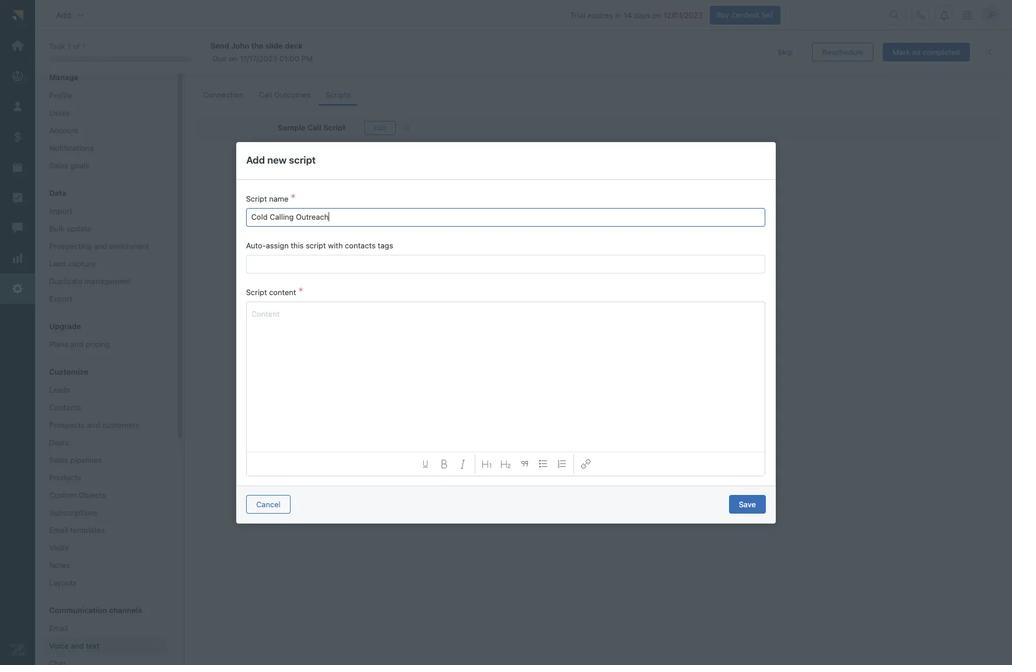 Task type: describe. For each thing, give the bounding box(es) containing it.
prospects and customers link
[[44, 418, 166, 433]]

lead capture link
[[44, 256, 166, 271]]

01:00
[[279, 54, 299, 63]]

zendesk image
[[10, 643, 25, 658]]

sales for sales goals
[[49, 161, 68, 170]]

scripts link
[[319, 85, 358, 106]]

mark as completed button
[[883, 43, 970, 61]]

management
[[85, 277, 131, 286]]

connection
[[203, 90, 244, 99]]

bullet list image
[[539, 459, 548, 469]]

subscriptions link
[[44, 505, 166, 521]]

and for customers
[[87, 421, 100, 430]]

communication channels
[[49, 606, 142, 615]]

new
[[267, 155, 287, 166]]

data
[[49, 188, 66, 198]]

cancel button
[[246, 495, 291, 514]]

sample
[[278, 123, 306, 132]]

and for pricing
[[70, 340, 84, 349]]

account link
[[44, 123, 166, 138]]

add button
[[47, 3, 95, 27]]

save button
[[729, 495, 766, 514]]

heading1 image
[[483, 459, 492, 469]]

notes link
[[44, 558, 166, 573]]

upgrade
[[49, 322, 81, 331]]

email for email
[[49, 624, 68, 633]]

quote image
[[520, 459, 530, 469]]

contacts inside voice and text call your leads and contacts directly from sell. learn about
[[265, 63, 296, 73]]

add for add
[[56, 10, 71, 20]]

reschedule button
[[812, 43, 874, 61]]

this
[[291, 241, 304, 250]]

with
[[328, 241, 343, 250]]

duplicate
[[49, 277, 83, 286]]

manage
[[49, 73, 78, 82]]

prospects and customers
[[49, 421, 139, 430]]

italic image
[[459, 459, 468, 469]]

communication
[[49, 606, 107, 615]]

about
[[384, 63, 405, 73]]

sales goals link
[[44, 158, 166, 173]]

cancel image
[[984, 47, 994, 57]]

script content
[[246, 287, 297, 297]]

and for enrichment
[[94, 242, 107, 251]]

mark as completed
[[893, 47, 960, 56]]

send john the slide deck link
[[210, 40, 747, 51]]

sales goals
[[49, 161, 89, 170]]

heading2 image
[[502, 459, 511, 469]]

2 vertical spatial script
[[306, 241, 326, 250]]

and down 11/17/2023
[[250, 63, 263, 73]]

completed
[[923, 47, 960, 56]]

content
[[269, 287, 297, 297]]

sample call script
[[278, 123, 346, 132]]

calls image
[[917, 10, 926, 20]]

customers
[[102, 421, 139, 430]]

list number image
[[558, 459, 567, 469]]

1 vertical spatial contacts
[[345, 241, 376, 250]]

1 horizontal spatial on
[[653, 10, 662, 20]]

buy zendesk sell
[[717, 10, 774, 19]]

enrichment
[[109, 242, 149, 251]]

script name
[[246, 194, 289, 203]]

goals
[[70, 161, 89, 170]]

as
[[913, 47, 921, 56]]

1 1 from the left
[[67, 42, 71, 51]]

of
[[73, 42, 80, 51]]

plans
[[49, 340, 68, 349]]

call outcomes link
[[252, 85, 318, 106]]

save
[[739, 500, 756, 509]]

duplicate management link
[[44, 274, 166, 289]]

skip
[[778, 47, 793, 56]]

skip button
[[768, 43, 803, 61]]

update
[[67, 224, 91, 233]]

underline image
[[422, 460, 430, 468]]

11/17/2023
[[240, 54, 277, 63]]

and for text
[[71, 642, 84, 651]]

trial expires in 14 days on 12/01/2023
[[571, 10, 703, 20]]

channels
[[109, 606, 142, 615]]

auto-assign this script with contacts tags
[[246, 241, 394, 250]]

voice for text
[[49, 642, 69, 651]]

call outcomes
[[259, 90, 311, 99]]

pm
[[301, 54, 313, 63]]

12/01/2023
[[664, 10, 703, 20]]

visits link
[[44, 540, 166, 556]]

slide
[[265, 41, 283, 50]]

add image
[[356, 145, 365, 154]]

custom
[[49, 491, 77, 500]]

learn
[[362, 63, 382, 73]]

voice for text
[[196, 44, 230, 60]]

prospecting and enrichment
[[49, 242, 149, 251]]

import
[[49, 206, 72, 216]]

leads
[[49, 385, 70, 395]]

sales for sales pipelines
[[49, 456, 68, 465]]

contacts
[[49, 403, 81, 412]]

voice and text call your leads and contacts directly from sell. learn about
[[196, 44, 407, 73]]

lead capture
[[49, 259, 96, 268]]

lead
[[49, 259, 66, 268]]

in
[[615, 10, 622, 20]]

scripts
[[326, 90, 351, 99]]

sales pipelines link
[[44, 453, 166, 468]]

sales pipelines
[[49, 456, 102, 465]]

send john the slide deck due on 11/17/2023 01:00 pm
[[210, 41, 313, 63]]

outcomes
[[274, 90, 311, 99]]

jp
[[987, 10, 996, 20]]

assign
[[266, 241, 289, 250]]

notifications link
[[44, 140, 166, 156]]

john
[[231, 41, 249, 50]]



Task type: locate. For each thing, give the bounding box(es) containing it.
users
[[49, 108, 70, 118]]

0 vertical spatial contacts
[[265, 63, 296, 73]]

and left text
[[71, 642, 84, 651]]

bulk update
[[49, 224, 91, 233]]

1 horizontal spatial 1
[[82, 42, 86, 51]]

the
[[251, 41, 263, 50]]

call inside call outcomes link
[[259, 90, 272, 99]]

layouts
[[49, 578, 77, 588]]

users link
[[44, 105, 166, 121]]

your
[[211, 63, 227, 73]]

email up voice and text
[[49, 624, 68, 633]]

and down bulk update link
[[94, 242, 107, 251]]

task 1 of 1
[[49, 42, 86, 51]]

voice
[[196, 44, 230, 60], [49, 642, 69, 651]]

prospecting and enrichment link
[[44, 239, 166, 254]]

task
[[49, 42, 65, 51]]

contacts right the with
[[345, 241, 376, 250]]

script left name
[[246, 194, 267, 203]]

content
[[252, 309, 280, 318]]

layouts link
[[44, 576, 166, 591]]

0 horizontal spatial call
[[196, 63, 209, 73]]

script right the "this"
[[306, 241, 326, 250]]

leads
[[229, 63, 248, 73]]

script
[[323, 123, 346, 132], [246, 194, 267, 203], [246, 287, 267, 297]]

name
[[269, 194, 289, 203]]

add for add new script
[[246, 155, 265, 166]]

call
[[196, 63, 209, 73], [259, 90, 272, 99], [307, 123, 321, 132]]

script for add call script
[[400, 145, 420, 154]]

templates
[[70, 526, 105, 535]]

bulk update link
[[44, 221, 166, 236]]

1 left of
[[67, 42, 71, 51]]

edit button
[[364, 121, 396, 135]]

and
[[233, 44, 256, 60], [250, 63, 263, 73], [94, 242, 107, 251], [70, 340, 84, 349], [87, 421, 100, 430], [71, 642, 84, 651]]

subscriptions
[[49, 508, 98, 518]]

0 vertical spatial voice
[[196, 44, 230, 60]]

on up leads
[[229, 54, 238, 63]]

1 sales from the top
[[49, 161, 68, 170]]

text
[[86, 642, 99, 651]]

custom objects link
[[44, 488, 166, 503]]

1 vertical spatial call
[[259, 90, 272, 99]]

bell image
[[940, 10, 949, 20]]

email templates link
[[44, 523, 166, 538]]

1 right of
[[82, 42, 86, 51]]

1 vertical spatial on
[[229, 54, 238, 63]]

reschedule
[[822, 47, 864, 56]]

1 horizontal spatial call
[[259, 90, 272, 99]]

2 horizontal spatial add
[[370, 145, 384, 154]]

sell.
[[345, 63, 360, 73]]

on right 'days'
[[653, 10, 662, 20]]

2 vertical spatial call
[[307, 123, 321, 132]]

bold image
[[440, 459, 449, 469]]

trash image
[[403, 125, 410, 131]]

None text field
[[252, 307, 761, 319]]

voice left text
[[49, 642, 69, 651]]

duplicate management
[[49, 277, 131, 286]]

script right call
[[400, 145, 420, 154]]

0 vertical spatial add
[[56, 10, 71, 20]]

export
[[49, 294, 72, 304]]

2 horizontal spatial call
[[307, 123, 321, 132]]

email link
[[44, 621, 166, 636]]

buy
[[717, 10, 729, 19]]

text
[[258, 44, 284, 60]]

visits
[[49, 543, 68, 553]]

asterisk image
[[291, 194, 296, 203]]

sales down deals
[[49, 456, 68, 465]]

None field
[[66, 44, 159, 54], [249, 255, 763, 273], [66, 44, 159, 54], [249, 255, 763, 273]]

profile
[[49, 91, 72, 100]]

1 vertical spatial sales
[[49, 456, 68, 465]]

1 email from the top
[[49, 526, 68, 535]]

voice inside voice and text call your leads and contacts directly from sell. learn about
[[196, 44, 230, 60]]

0 horizontal spatial contacts
[[265, 63, 296, 73]]

jp button
[[982, 6, 1001, 24]]

email templates
[[49, 526, 105, 535]]

search image
[[890, 10, 900, 20]]

deals
[[49, 438, 69, 447]]

customize
[[49, 367, 88, 377]]

0 vertical spatial on
[[653, 10, 662, 20]]

Script name field
[[252, 209, 761, 226]]

email up the "visits"
[[49, 526, 68, 535]]

capture
[[68, 259, 96, 268]]

contacts down 01:00 at the left top
[[265, 63, 296, 73]]

connection link
[[196, 85, 251, 106]]

email for email templates
[[49, 526, 68, 535]]

1 horizontal spatial add
[[246, 155, 265, 166]]

script for script content
[[246, 287, 267, 297]]

sales
[[49, 161, 68, 170], [49, 456, 68, 465]]

1 horizontal spatial voice
[[196, 44, 230, 60]]

call left "your"
[[196, 63, 209, 73]]

send
[[210, 41, 229, 50]]

leads link
[[44, 383, 166, 398]]

script up the content
[[246, 287, 267, 297]]

on inside send john the slide deck due on 11/17/2023 01:00 pm
[[229, 54, 238, 63]]

2 1 from the left
[[82, 42, 86, 51]]

script inside button
[[400, 145, 420, 154]]

chevron down image
[[76, 10, 85, 20]]

products link
[[44, 470, 166, 486]]

add left the new
[[246, 155, 265, 166]]

add call script
[[370, 145, 420, 154]]

buy zendesk sell button
[[710, 6, 781, 24]]

0 vertical spatial script
[[400, 145, 420, 154]]

1 vertical spatial script
[[246, 194, 267, 203]]

pipelines
[[70, 456, 102, 465]]

contacts
[[265, 63, 296, 73], [345, 241, 376, 250]]

0 vertical spatial email
[[49, 526, 68, 535]]

due
[[213, 54, 227, 63]]

1
[[67, 42, 71, 51], [82, 42, 86, 51]]

prospecting
[[49, 242, 92, 251]]

1 vertical spatial add
[[370, 145, 384, 154]]

script for script name
[[246, 194, 267, 203]]

0 horizontal spatial on
[[229, 54, 238, 63]]

0 horizontal spatial add
[[56, 10, 71, 20]]

2 sales from the top
[[49, 456, 68, 465]]

0 horizontal spatial voice
[[49, 642, 69, 651]]

script down the scripts link
[[323, 123, 346, 132]]

and down contacts link
[[87, 421, 100, 430]]

export link
[[44, 291, 166, 307]]

0 vertical spatial call
[[196, 63, 209, 73]]

notes
[[49, 561, 70, 570]]

asterisk image
[[299, 287, 304, 297]]

and up leads
[[233, 44, 256, 60]]

0 vertical spatial script
[[323, 123, 346, 132]]

0 vertical spatial sales
[[49, 161, 68, 170]]

custom objects
[[49, 491, 106, 500]]

profile link
[[44, 88, 166, 103]]

call right sample
[[307, 123, 321, 132]]

1 horizontal spatial contacts
[[345, 241, 376, 250]]

expires
[[588, 10, 613, 20]]

0 horizontal spatial 1
[[67, 42, 71, 51]]

1 vertical spatial script
[[289, 155, 316, 166]]

call left outcomes
[[259, 90, 272, 99]]

script for add new script
[[289, 155, 316, 166]]

deck
[[285, 41, 303, 50]]

and right plans
[[70, 340, 84, 349]]

link image
[[582, 459, 591, 469]]

2 email from the top
[[49, 624, 68, 633]]

zendesk
[[731, 10, 760, 19]]

2 vertical spatial script
[[246, 287, 267, 297]]

1 vertical spatial email
[[49, 624, 68, 633]]

notifications
[[49, 143, 94, 153]]

products
[[49, 473, 81, 483]]

1 vertical spatial voice
[[49, 642, 69, 651]]

add left call
[[370, 145, 384, 154]]

call inside voice and text call your leads and contacts directly from sell. learn about
[[196, 63, 209, 73]]

edit
[[374, 124, 386, 131]]

voice and text link
[[44, 639, 166, 654]]

voice up "your"
[[196, 44, 230, 60]]

sales left goals at left
[[49, 161, 68, 170]]

14
[[624, 10, 632, 20]]

add left the "chevron down" "icon" at the top
[[56, 10, 71, 20]]

bulk
[[49, 224, 64, 233]]

script right the new
[[289, 155, 316, 166]]

from
[[327, 63, 343, 73]]

zendesk products image
[[964, 11, 972, 19]]

add for add call script
[[370, 145, 384, 154]]

and for text
[[233, 44, 256, 60]]

2 vertical spatial add
[[246, 155, 265, 166]]



Task type: vqa. For each thing, say whether or not it's contained in the screenshot.
Add call script's the script
yes



